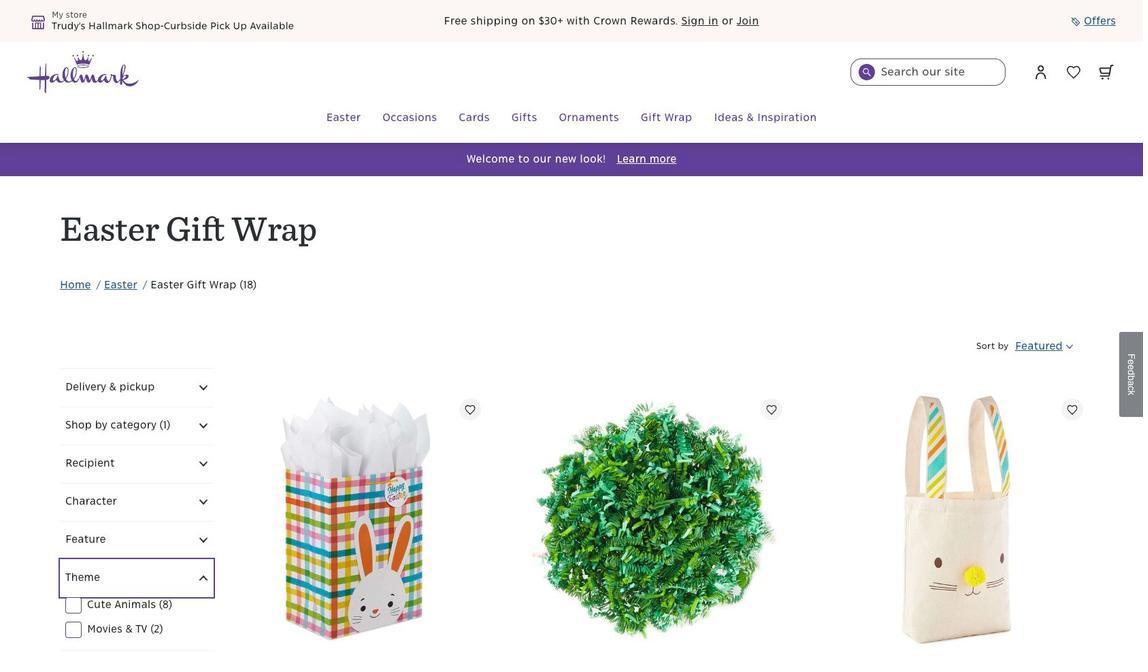 Task type: locate. For each thing, give the bounding box(es) containing it.
green easter grass shredded paper, 1.5 oz. image
[[528, 393, 783, 648]]

search image
[[863, 68, 871, 76]]

17" bunny on plaid extra-large easter gift bag with tissue paper image
[[227, 393, 481, 648]]

hallmark logo image
[[27, 51, 139, 93]]

Movies & TV checkbox
[[65, 622, 208, 639]]

ideas & inspiration menu item
[[704, 94, 828, 143]]

sign in dropdown menu image
[[1033, 64, 1050, 80]]

None search field
[[851, 59, 1006, 86]]

Search search field
[[851, 59, 1006, 86]]



Task type: describe. For each thing, give the bounding box(es) containing it.
main menu. menu bar
[[27, 94, 1116, 143]]

theme element
[[60, 560, 213, 651]]

Cute Animals checkbox
[[65, 598, 208, 614]]

view your cart with 0 items. image
[[1099, 65, 1114, 80]]

10.7" canvas fabric bunny face medium gift bag image
[[830, 393, 1084, 648]]

gift wrap menu item
[[630, 94, 704, 143]]



Task type: vqa. For each thing, say whether or not it's contained in the screenshot.
10.7" canvas fabric bunny face medium gift bag image
yes



